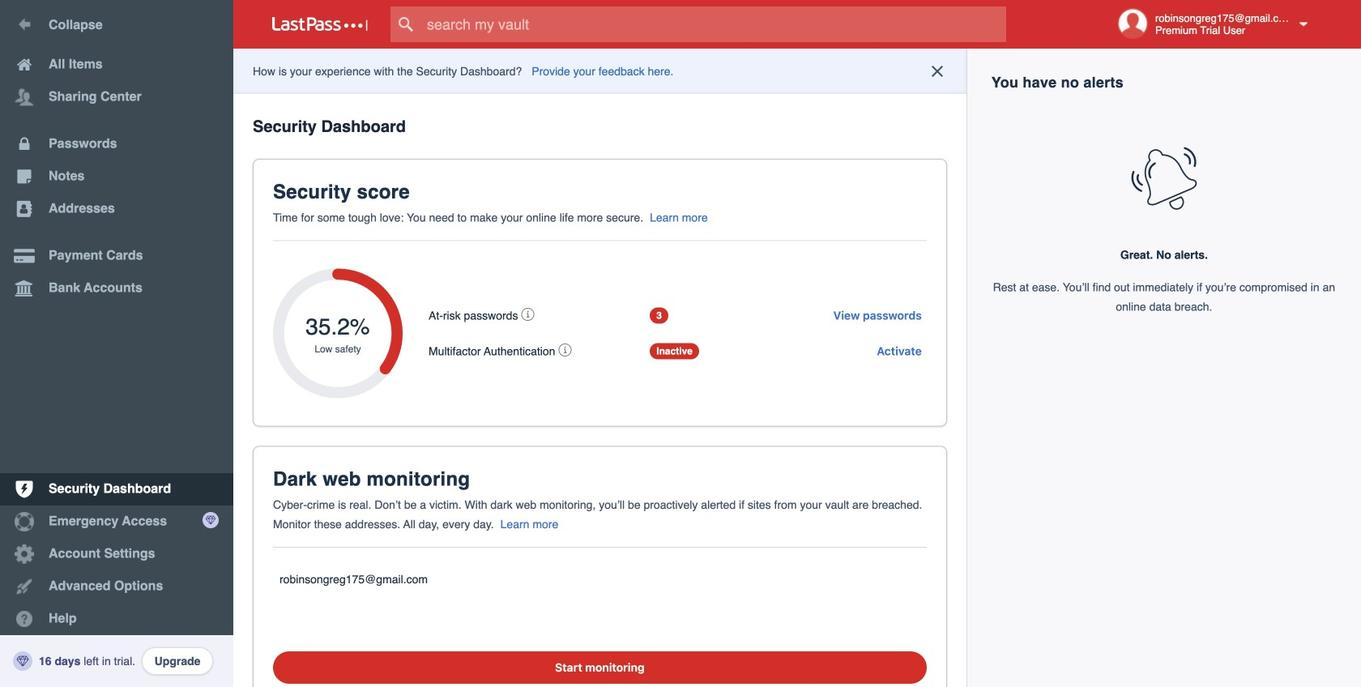 Task type: describe. For each thing, give the bounding box(es) containing it.
main navigation navigation
[[0, 0, 233, 687]]



Task type: vqa. For each thing, say whether or not it's contained in the screenshot.
Search search box
yes



Task type: locate. For each thing, give the bounding box(es) containing it.
search my vault text field
[[391, 6, 1038, 42]]

lastpass image
[[272, 17, 368, 32]]

Search search field
[[391, 6, 1038, 42]]



